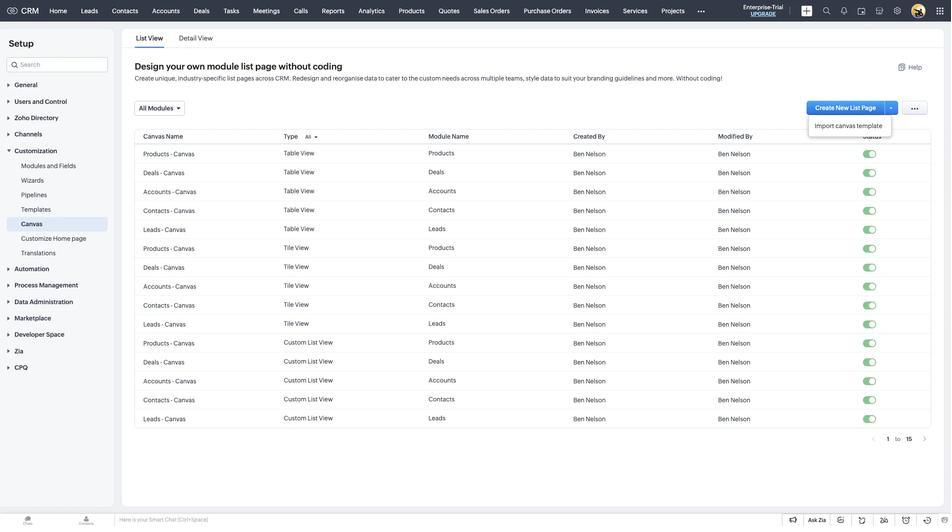 Task type: describe. For each thing, give the bounding box(es) containing it.
meetings link
[[246, 0, 287, 21]]

create new list page
[[815, 104, 876, 111]]

calendar image
[[858, 7, 865, 14]]

administration
[[29, 298, 73, 306]]

accounts link
[[145, 0, 187, 21]]

crm.
[[275, 75, 291, 82]]

trial
[[772, 4, 783, 11]]

needs
[[442, 75, 460, 82]]

deals - canvas for custom list view
[[143, 359, 184, 366]]

automation button
[[0, 261, 115, 277]]

Other Modules field
[[692, 4, 711, 18]]

products link
[[392, 0, 432, 21]]

by for created by
[[598, 133, 605, 140]]

tile for accounts - canvas
[[284, 282, 294, 289]]

tile for products - canvas
[[284, 244, 294, 251]]

table view for contacts - canvas
[[284, 207, 315, 214]]

profile image
[[912, 4, 926, 18]]

list for products
[[308, 339, 318, 346]]

process management button
[[0, 277, 115, 293]]

and down coding
[[321, 75, 332, 82]]

2 vertical spatial your
[[137, 517, 148, 523]]

custom for contacts - canvas
[[284, 396, 307, 403]]

deals inside 'link'
[[194, 7, 210, 14]]

page
[[862, 104, 876, 111]]

services
[[623, 7, 648, 14]]

modules and fields
[[21, 162, 76, 169]]

custom list view for contacts - canvas
[[284, 396, 333, 403]]

and inside customization region
[[47, 162, 58, 169]]

customization
[[15, 147, 57, 154]]

table for products - canvas
[[284, 150, 299, 157]]

control
[[45, 98, 67, 105]]

customize home page
[[21, 235, 86, 242]]

projects
[[662, 7, 685, 14]]

tile for deals - canvas
[[284, 263, 294, 270]]

import
[[815, 122, 834, 129]]

general button
[[0, 77, 115, 93]]

wizards
[[21, 177, 44, 184]]

products - canvas for custom list view
[[143, 340, 195, 347]]

data administration button
[[0, 293, 115, 310]]

ask zia
[[808, 517, 826, 524]]

tasks link
[[217, 0, 246, 21]]

home inside customization region
[[53, 235, 70, 242]]

specific
[[203, 75, 226, 82]]

and inside dropdown button
[[32, 98, 44, 105]]

list view
[[136, 34, 163, 42]]

1 horizontal spatial your
[[166, 61, 185, 71]]

template
[[857, 122, 883, 129]]

custom list view for products - canvas
[[284, 339, 333, 346]]

analytics
[[359, 7, 385, 14]]

create menu image
[[802, 6, 813, 16]]

projects link
[[655, 0, 692, 21]]

design your own module list page without coding
[[135, 61, 342, 71]]

detail
[[179, 34, 197, 42]]

table view for accounts - canvas
[[284, 188, 315, 195]]

create for create new list page
[[815, 104, 835, 111]]

0 vertical spatial home
[[50, 7, 67, 14]]

5 custom from the top
[[284, 415, 307, 422]]

and left more.
[[646, 75, 657, 82]]

calls
[[294, 7, 308, 14]]

list for contacts
[[308, 396, 318, 403]]

to right "1"
[[895, 436, 901, 443]]

data administration
[[15, 298, 73, 306]]

leads - canvas for tile view
[[143, 321, 186, 328]]

leads link
[[74, 0, 105, 21]]

table view for products - canvas
[[284, 150, 315, 157]]

general
[[15, 82, 38, 89]]

custom list view for accounts - canvas
[[284, 377, 333, 384]]

templates link
[[21, 205, 51, 214]]

chats image
[[0, 514, 55, 526]]

translations
[[21, 250, 56, 257]]

calls link
[[287, 0, 315, 21]]

canvas link
[[21, 220, 42, 228]]

reports link
[[315, 0, 352, 21]]

own
[[187, 61, 205, 71]]

orders for sales orders
[[490, 7, 510, 14]]

list for accounts
[[308, 377, 318, 384]]

directory
[[31, 115, 58, 122]]

invoices
[[585, 7, 609, 14]]

enterprise-trial upgrade
[[743, 4, 783, 17]]

zia button
[[0, 343, 115, 359]]

detail view
[[179, 34, 213, 42]]

custom list view for deals - canvas
[[284, 358, 333, 365]]

zoho directory button
[[0, 110, 115, 126]]

pipelines link
[[21, 191, 47, 199]]

All Modules field
[[134, 101, 185, 116]]

customize
[[21, 235, 52, 242]]

wizards link
[[21, 176, 44, 185]]

created by
[[573, 133, 605, 140]]

contacts - canvas for table view
[[143, 207, 195, 214]]

space
[[46, 331, 65, 338]]

accounts - canvas for tile view
[[143, 283, 196, 290]]

design
[[135, 61, 164, 71]]

list for module
[[241, 61, 253, 71]]

the
[[409, 75, 418, 82]]

purchase orders
[[524, 7, 571, 14]]

list containing list view
[[128, 29, 221, 48]]

contacts link
[[105, 0, 145, 21]]

search image
[[823, 7, 831, 15]]

cater
[[386, 75, 400, 82]]

accounts - canvas for table view
[[143, 188, 196, 195]]

developer space
[[15, 331, 65, 338]]

deals - canvas for tile view
[[143, 264, 184, 271]]

modules and fields link
[[21, 161, 76, 170]]

purchase orders link
[[517, 0, 578, 21]]

pipelines
[[21, 191, 47, 198]]

chat
[[165, 517, 177, 523]]

table view for leads - canvas
[[284, 225, 315, 233]]

create new list page button
[[807, 101, 885, 115]]

channels
[[15, 131, 42, 138]]

canvas inside customization region
[[21, 221, 42, 228]]

list view link
[[135, 34, 164, 42]]

2 across from the left
[[461, 75, 480, 82]]

coding
[[313, 61, 342, 71]]

products - canvas for table view
[[143, 150, 195, 157]]

data
[[15, 298, 28, 306]]

upgrade
[[751, 11, 776, 17]]

marketplace button
[[0, 310, 115, 326]]

custom
[[419, 75, 441, 82]]

(ctrl+space)
[[178, 517, 208, 523]]

users and control
[[15, 98, 67, 105]]

module
[[207, 61, 239, 71]]

custom for deals - canvas
[[284, 358, 307, 365]]

sales
[[474, 7, 489, 14]]

redesign
[[292, 75, 319, 82]]

modules inside customization region
[[21, 162, 46, 169]]

sales orders link
[[467, 0, 517, 21]]

tile for contacts - canvas
[[284, 301, 294, 308]]

products - canvas for tile view
[[143, 245, 195, 252]]

users
[[15, 98, 31, 105]]

create for create unique, industry-specific list pages across crm. redesign and reorganise data to cater to the custom needs across multiple teams, style data to suit your branding guidelines and more. without coding!
[[135, 75, 154, 82]]

purchase
[[524, 7, 550, 14]]

list inside list
[[136, 34, 147, 42]]

process
[[15, 282, 38, 289]]

search element
[[818, 0, 836, 22]]

create menu element
[[796, 0, 818, 21]]

smart
[[149, 517, 164, 523]]

fields
[[59, 162, 76, 169]]

invoices link
[[578, 0, 616, 21]]



Task type: locate. For each thing, give the bounding box(es) containing it.
tile view
[[284, 244, 309, 251], [284, 263, 309, 270], [284, 282, 309, 289], [284, 301, 309, 308], [284, 320, 309, 327]]

4 tile view from the top
[[284, 301, 309, 308]]

customization region
[[0, 159, 115, 261]]

5 custom list view from the top
[[284, 415, 333, 422]]

1 vertical spatial home
[[53, 235, 70, 242]]

signals image
[[841, 7, 847, 15]]

2 deals - canvas from the top
[[143, 264, 184, 271]]

all modules
[[139, 105, 173, 112]]

modules up wizards link
[[21, 162, 46, 169]]

to left suit
[[554, 75, 560, 82]]

page up automation dropdown button on the left of the page
[[72, 235, 86, 242]]

products - canvas
[[143, 150, 195, 157], [143, 245, 195, 252], [143, 340, 195, 347]]

your right suit
[[573, 75, 586, 82]]

to
[[378, 75, 384, 82], [402, 75, 408, 82], [554, 75, 560, 82], [895, 436, 901, 443]]

canvas
[[836, 122, 856, 129]]

0 vertical spatial zia
[[15, 348, 23, 355]]

2 accounts - canvas from the top
[[143, 283, 196, 290]]

4 table view from the top
[[284, 207, 315, 214]]

0 horizontal spatial orders
[[490, 7, 510, 14]]

1 vertical spatial zia
[[819, 517, 826, 524]]

modules inside field
[[148, 105, 173, 112]]

2 tile from the top
[[284, 263, 294, 270]]

5 tile view from the top
[[284, 320, 309, 327]]

0 horizontal spatial data
[[364, 75, 377, 82]]

0 horizontal spatial by
[[598, 133, 605, 140]]

by
[[598, 133, 605, 140], [745, 133, 753, 140]]

zoho directory
[[15, 115, 58, 122]]

home right crm
[[50, 7, 67, 14]]

1 vertical spatial contacts - canvas
[[143, 302, 195, 309]]

3 table from the top
[[284, 188, 299, 195]]

ben
[[573, 150, 585, 157], [718, 150, 729, 157], [573, 169, 585, 176], [718, 169, 729, 176], [573, 188, 585, 195], [718, 188, 729, 195], [573, 207, 585, 214], [718, 207, 729, 214], [573, 226, 585, 233], [718, 226, 729, 233], [573, 245, 585, 252], [718, 245, 729, 252], [573, 264, 585, 271], [718, 264, 729, 271], [573, 283, 585, 290], [718, 283, 729, 290], [573, 302, 585, 309], [718, 302, 729, 309], [573, 321, 585, 328], [718, 321, 729, 328], [573, 340, 585, 347], [718, 340, 729, 347], [573, 359, 585, 366], [718, 359, 729, 366], [573, 378, 585, 385], [718, 378, 729, 385], [573, 397, 585, 404], [718, 397, 729, 404], [573, 416, 585, 423], [718, 416, 729, 423]]

list inside "button"
[[850, 104, 860, 111]]

list
[[241, 61, 253, 71], [227, 75, 235, 82]]

2 tile view from the top
[[284, 263, 309, 270]]

name right 'module' on the left top of the page
[[452, 133, 469, 140]]

1 table from the top
[[284, 150, 299, 157]]

name for module name
[[452, 133, 469, 140]]

list for specific
[[227, 75, 235, 82]]

is
[[132, 517, 136, 523]]

more.
[[658, 75, 675, 82]]

1 custom list view from the top
[[284, 339, 333, 346]]

modules
[[148, 105, 173, 112], [21, 162, 46, 169]]

name for canvas name
[[166, 133, 183, 140]]

reorganise
[[333, 75, 363, 82]]

reports
[[322, 7, 345, 14]]

0 vertical spatial products - canvas
[[143, 150, 195, 157]]

name down all modules field
[[166, 133, 183, 140]]

industry-
[[178, 75, 203, 82]]

page up crm.
[[255, 61, 277, 71]]

4 custom from the top
[[284, 396, 307, 403]]

modules up canvas name
[[148, 105, 173, 112]]

0 horizontal spatial across
[[255, 75, 274, 82]]

0 vertical spatial list
[[241, 61, 253, 71]]

Search text field
[[7, 58, 107, 72]]

2 vertical spatial contacts - canvas
[[143, 397, 195, 404]]

new
[[836, 104, 849, 111]]

help
[[909, 64, 922, 71]]

crm
[[21, 6, 39, 15]]

list for deals
[[308, 358, 318, 365]]

profile element
[[906, 0, 931, 21]]

all right type
[[305, 134, 311, 140]]

data right style
[[540, 75, 553, 82]]

branding
[[587, 75, 614, 82]]

2 data from the left
[[540, 75, 553, 82]]

0 vertical spatial accounts - canvas
[[143, 188, 196, 195]]

table for leads - canvas
[[284, 225, 299, 233]]

1 name from the left
[[166, 133, 183, 140]]

home right customize
[[53, 235, 70, 242]]

2 orders from the left
[[552, 7, 571, 14]]

data left cater
[[364, 75, 377, 82]]

0 vertical spatial deals - canvas
[[143, 169, 184, 176]]

1 horizontal spatial zia
[[819, 517, 826, 524]]

0 vertical spatial contacts - canvas
[[143, 207, 195, 214]]

15
[[906, 436, 912, 443]]

1 horizontal spatial modules
[[148, 105, 173, 112]]

orders right purchase
[[552, 7, 571, 14]]

accounts - canvas
[[143, 188, 196, 195], [143, 283, 196, 290], [143, 378, 196, 385]]

1 vertical spatial modules
[[21, 162, 46, 169]]

1 horizontal spatial across
[[461, 75, 480, 82]]

tile view for contacts - canvas
[[284, 301, 309, 308]]

meetings
[[253, 7, 280, 14]]

3 tile from the top
[[284, 282, 294, 289]]

3 leads - canvas from the top
[[143, 416, 186, 423]]

page
[[255, 61, 277, 71], [72, 235, 86, 242]]

your up unique,
[[166, 61, 185, 71]]

1 horizontal spatial name
[[452, 133, 469, 140]]

1 horizontal spatial page
[[255, 61, 277, 71]]

5 table from the top
[[284, 225, 299, 233]]

0 vertical spatial modules
[[148, 105, 173, 112]]

across
[[255, 75, 274, 82], [461, 75, 480, 82]]

and right users
[[32, 98, 44, 105]]

leads - canvas for table view
[[143, 226, 186, 233]]

contacts image
[[59, 514, 114, 526]]

zia
[[15, 348, 23, 355], [819, 517, 826, 524]]

all for all modules
[[139, 105, 147, 112]]

coding!
[[700, 75, 723, 82]]

1 vertical spatial page
[[72, 235, 86, 242]]

0 horizontal spatial page
[[72, 235, 86, 242]]

2 name from the left
[[452, 133, 469, 140]]

templates
[[21, 206, 51, 213]]

zia inside dropdown button
[[15, 348, 23, 355]]

accounts
[[152, 7, 180, 14], [429, 188, 456, 195], [143, 188, 171, 195], [429, 282, 456, 289], [143, 283, 171, 290], [429, 377, 456, 384], [143, 378, 171, 385]]

1 horizontal spatial all
[[305, 134, 311, 140]]

list
[[136, 34, 147, 42], [850, 104, 860, 111], [308, 339, 318, 346], [308, 358, 318, 365], [308, 377, 318, 384], [308, 396, 318, 403], [308, 415, 318, 422]]

2 horizontal spatial your
[[573, 75, 586, 82]]

0 horizontal spatial all
[[139, 105, 147, 112]]

2 leads - canvas from the top
[[143, 321, 186, 328]]

setup
[[9, 38, 34, 48]]

all for all
[[305, 134, 311, 140]]

list for leads
[[308, 415, 318, 422]]

4 table from the top
[[284, 207, 299, 214]]

4 custom list view from the top
[[284, 396, 333, 403]]

3 custom from the top
[[284, 377, 307, 384]]

1 custom from the top
[[284, 339, 307, 346]]

enterprise-
[[743, 4, 772, 11]]

2 custom list view from the top
[[284, 358, 333, 365]]

3 tile view from the top
[[284, 282, 309, 289]]

without
[[676, 75, 699, 82]]

zoho
[[15, 115, 30, 122]]

channels button
[[0, 126, 115, 142]]

data
[[364, 75, 377, 82], [540, 75, 553, 82]]

tile view for deals - canvas
[[284, 263, 309, 270]]

1 horizontal spatial by
[[745, 133, 753, 140]]

cpq
[[15, 364, 28, 371]]

across right needs
[[461, 75, 480, 82]]

3 contacts - canvas from the top
[[143, 397, 195, 404]]

list up pages
[[241, 61, 253, 71]]

1 tile from the top
[[284, 244, 294, 251]]

cpq button
[[0, 359, 115, 376]]

contacts - canvas
[[143, 207, 195, 214], [143, 302, 195, 309], [143, 397, 195, 404]]

table for accounts - canvas
[[284, 188, 299, 195]]

2 products - canvas from the top
[[143, 245, 195, 252]]

and left the fields
[[47, 162, 58, 169]]

list
[[128, 29, 221, 48]]

1 vertical spatial list
[[227, 75, 235, 82]]

list down the "design your own module list page without coding"
[[227, 75, 235, 82]]

0 vertical spatial create
[[135, 75, 154, 82]]

home link
[[43, 0, 74, 21]]

customize home page link
[[21, 234, 86, 243]]

ask
[[808, 517, 817, 524]]

1 horizontal spatial data
[[540, 75, 553, 82]]

5 tile from the top
[[284, 320, 294, 327]]

2 vertical spatial products - canvas
[[143, 340, 195, 347]]

modified
[[718, 133, 744, 140]]

1 products - canvas from the top
[[143, 150, 195, 157]]

1 tile view from the top
[[284, 244, 309, 251]]

2 custom from the top
[[284, 358, 307, 365]]

0 vertical spatial all
[[139, 105, 147, 112]]

custom for accounts - canvas
[[284, 377, 307, 384]]

your right is
[[137, 517, 148, 523]]

2 vertical spatial leads - canvas
[[143, 416, 186, 423]]

ben nelson
[[573, 150, 606, 157], [718, 150, 751, 157], [573, 169, 606, 176], [718, 169, 751, 176], [573, 188, 606, 195], [718, 188, 751, 195], [573, 207, 606, 214], [718, 207, 751, 214], [573, 226, 606, 233], [718, 226, 751, 233], [573, 245, 606, 252], [718, 245, 751, 252], [573, 264, 606, 271], [718, 264, 751, 271], [573, 283, 606, 290], [718, 283, 751, 290], [573, 302, 606, 309], [718, 302, 751, 309], [573, 321, 606, 328], [718, 321, 751, 328], [573, 340, 606, 347], [718, 340, 751, 347], [573, 359, 606, 366], [718, 359, 751, 366], [573, 378, 606, 385], [718, 378, 751, 385], [573, 397, 606, 404], [718, 397, 751, 404], [573, 416, 606, 423], [718, 416, 751, 423]]

custom for products - canvas
[[284, 339, 307, 346]]

orders right sales
[[490, 7, 510, 14]]

unique,
[[155, 75, 177, 82]]

1 vertical spatial deals - canvas
[[143, 264, 184, 271]]

canvas
[[143, 133, 165, 140], [174, 150, 195, 157], [163, 169, 184, 176], [175, 188, 196, 195], [174, 207, 195, 214], [21, 221, 42, 228], [165, 226, 186, 233], [174, 245, 195, 252], [163, 264, 184, 271], [175, 283, 196, 290], [174, 302, 195, 309], [165, 321, 186, 328], [174, 340, 195, 347], [163, 359, 184, 366], [175, 378, 196, 385], [174, 397, 195, 404], [165, 416, 186, 423]]

accounts - canvas for custom list view
[[143, 378, 196, 385]]

2 contacts - canvas from the top
[[143, 302, 195, 309]]

orders
[[490, 7, 510, 14], [552, 7, 571, 14]]

0 horizontal spatial zia
[[15, 348, 23, 355]]

sales orders
[[474, 7, 510, 14]]

create down design
[[135, 75, 154, 82]]

1 by from the left
[[598, 133, 605, 140]]

1 horizontal spatial list
[[241, 61, 253, 71]]

create left "new" on the top of the page
[[815, 104, 835, 111]]

1 vertical spatial products - canvas
[[143, 245, 195, 252]]

table for deals - canvas
[[284, 169, 299, 176]]

create unique, industry-specific list pages across crm. redesign and reorganise data to cater to the custom needs across multiple teams, style data to suit your branding guidelines and more. without coding!
[[135, 75, 723, 82]]

developer
[[15, 331, 45, 338]]

1 horizontal spatial orders
[[552, 7, 571, 14]]

by for modified by
[[745, 133, 753, 140]]

zia right ask
[[819, 517, 826, 524]]

2 vertical spatial deals - canvas
[[143, 359, 184, 366]]

4 tile from the top
[[284, 301, 294, 308]]

crm link
[[7, 6, 39, 15]]

None field
[[7, 57, 108, 72]]

by right created
[[598, 133, 605, 140]]

tile view for accounts - canvas
[[284, 282, 309, 289]]

contacts - canvas for tile view
[[143, 302, 195, 309]]

1 leads - canvas from the top
[[143, 226, 186, 233]]

automation
[[15, 266, 49, 273]]

zia up cpq
[[15, 348, 23, 355]]

3 accounts - canvas from the top
[[143, 378, 196, 385]]

quotes
[[439, 7, 460, 14]]

by right modified
[[745, 133, 753, 140]]

tile for leads - canvas
[[284, 320, 294, 327]]

create
[[135, 75, 154, 82], [815, 104, 835, 111]]

3 table view from the top
[[284, 188, 315, 195]]

deals link
[[187, 0, 217, 21]]

and
[[321, 75, 332, 82], [646, 75, 657, 82], [32, 98, 44, 105], [47, 162, 58, 169]]

0 vertical spatial your
[[166, 61, 185, 71]]

view
[[148, 34, 163, 42], [198, 34, 213, 42], [301, 150, 315, 157], [301, 169, 315, 176], [301, 188, 315, 195], [301, 207, 315, 214], [301, 225, 315, 233], [295, 244, 309, 251], [295, 263, 309, 270], [295, 282, 309, 289], [295, 301, 309, 308], [295, 320, 309, 327], [319, 339, 333, 346], [319, 358, 333, 365], [319, 377, 333, 384], [319, 396, 333, 403], [319, 415, 333, 422]]

1 vertical spatial leads - canvas
[[143, 321, 186, 328]]

table for contacts - canvas
[[284, 207, 299, 214]]

all up canvas name
[[139, 105, 147, 112]]

deals - canvas for table view
[[143, 169, 184, 176]]

1 vertical spatial all
[[305, 134, 311, 140]]

pages
[[237, 75, 254, 82]]

0 vertical spatial page
[[255, 61, 277, 71]]

across left crm.
[[255, 75, 274, 82]]

1 vertical spatial your
[[573, 75, 586, 82]]

create inside create new list page "button"
[[815, 104, 835, 111]]

0 horizontal spatial name
[[166, 133, 183, 140]]

1 deals - canvas from the top
[[143, 169, 184, 176]]

2 by from the left
[[745, 133, 753, 140]]

1 accounts - canvas from the top
[[143, 188, 196, 195]]

module name
[[429, 133, 469, 140]]

1
[[887, 436, 890, 443]]

tile view for products - canvas
[[284, 244, 309, 251]]

5 table view from the top
[[284, 225, 315, 233]]

detail view link
[[178, 34, 214, 42]]

users and control button
[[0, 93, 115, 110]]

table view for deals - canvas
[[284, 169, 315, 176]]

contacts - canvas for custom list view
[[143, 397, 195, 404]]

1 vertical spatial accounts - canvas
[[143, 283, 196, 290]]

to left cater
[[378, 75, 384, 82]]

page inside the customize home page link
[[72, 235, 86, 242]]

quotes link
[[432, 0, 467, 21]]

1 data from the left
[[364, 75, 377, 82]]

0 vertical spatial leads - canvas
[[143, 226, 186, 233]]

custom
[[284, 339, 307, 346], [284, 358, 307, 365], [284, 377, 307, 384], [284, 396, 307, 403], [284, 415, 307, 422]]

3 deals - canvas from the top
[[143, 359, 184, 366]]

1 across from the left
[[255, 75, 274, 82]]

orders for purchase orders
[[552, 7, 571, 14]]

to left the
[[402, 75, 408, 82]]

1 orders from the left
[[490, 7, 510, 14]]

all
[[139, 105, 147, 112], [305, 134, 311, 140]]

import canvas template
[[815, 122, 883, 129]]

all inside field
[[139, 105, 147, 112]]

3 custom list view from the top
[[284, 377, 333, 384]]

2 table from the top
[[284, 169, 299, 176]]

teams,
[[505, 75, 525, 82]]

1 horizontal spatial create
[[815, 104, 835, 111]]

0 horizontal spatial list
[[227, 75, 235, 82]]

1 contacts - canvas from the top
[[143, 207, 195, 214]]

2 table view from the top
[[284, 169, 315, 176]]

0 horizontal spatial create
[[135, 75, 154, 82]]

without
[[279, 61, 311, 71]]

1 table view from the top
[[284, 150, 315, 157]]

analytics link
[[352, 0, 392, 21]]

signals element
[[836, 0, 853, 22]]

tile view for leads - canvas
[[284, 320, 309, 327]]

2 vertical spatial accounts - canvas
[[143, 378, 196, 385]]

style
[[526, 75, 539, 82]]

3 products - canvas from the top
[[143, 340, 195, 347]]

1 vertical spatial create
[[815, 104, 835, 111]]

translations link
[[21, 249, 56, 258]]

management
[[39, 282, 78, 289]]

0 horizontal spatial your
[[137, 517, 148, 523]]

0 horizontal spatial modules
[[21, 162, 46, 169]]



Task type: vqa. For each thing, say whether or not it's contained in the screenshot.


